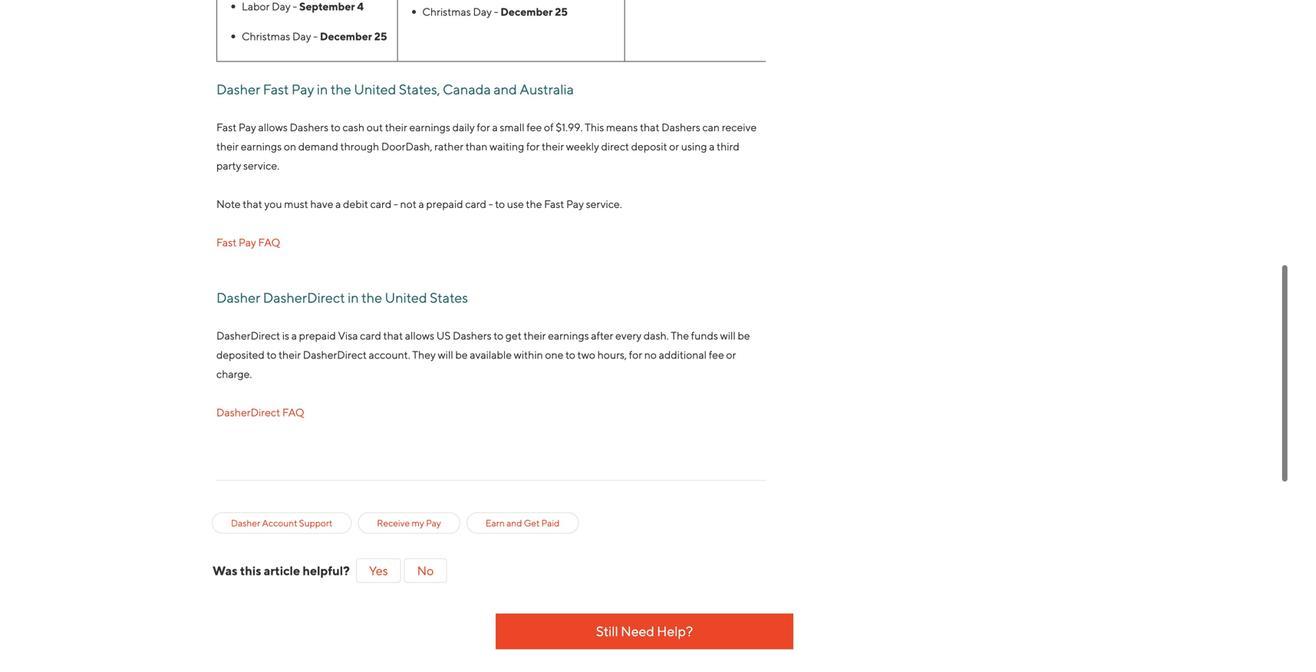 Task type: locate. For each thing, give the bounding box(es) containing it.
allows up "on"
[[258, 121, 288, 134]]

1 horizontal spatial the
[[362, 289, 382, 306]]

fast inside "fast pay allows dashers to cash out their earnings daily for a small fee of $1.99. this means that dashers can receive their earnings on demand through doordash, rather than waiting for their weekly direct deposit or using a third party service."
[[216, 121, 237, 134]]

every
[[616, 329, 642, 342]]

0 horizontal spatial service.
[[243, 159, 279, 172]]

1 horizontal spatial 25
[[555, 5, 568, 18]]

1 vertical spatial christmas
[[242, 30, 290, 43]]

the right use
[[526, 198, 542, 210]]

or inside "fast pay allows dashers to cash out their earnings daily for a small fee of $1.99. this means that dashers can receive their earnings on demand through doordash, rather than waiting for their weekly direct deposit or using a third party service."
[[670, 140, 679, 153]]

1 horizontal spatial christmas day - december 25
[[423, 5, 570, 18]]

0 vertical spatial the
[[331, 81, 351, 98]]

0 vertical spatial service.
[[243, 159, 279, 172]]

0 vertical spatial christmas day - december 25
[[423, 5, 570, 18]]

and
[[494, 81, 517, 98], [507, 518, 522, 529]]

will right funds
[[720, 329, 736, 342]]

us
[[437, 329, 451, 342]]

to inside "fast pay allows dashers to cash out their earnings daily for a small fee of $1.99. this means that dashers can receive their earnings on demand through doordash, rather than waiting for their weekly direct deposit or using a third party service."
[[331, 121, 341, 134]]

0 horizontal spatial the
[[331, 81, 351, 98]]

december for christmas day -
[[501, 5, 553, 18]]

1 horizontal spatial christmas
[[423, 5, 471, 18]]

0 horizontal spatial fee
[[527, 121, 542, 134]]

their up 'within'
[[524, 329, 546, 342]]

4
[[357, 0, 364, 13]]

day for christmas day -
[[473, 5, 492, 18]]

1 vertical spatial that
[[243, 198, 262, 210]]

0 vertical spatial that
[[640, 121, 660, 134]]

fast
[[263, 81, 289, 98], [216, 121, 237, 134], [544, 198, 564, 210], [216, 236, 237, 249]]

you
[[264, 198, 282, 210]]

help?
[[657, 623, 693, 640]]

dashers up demand
[[290, 121, 329, 134]]

0 horizontal spatial december
[[320, 30, 372, 43]]

0 horizontal spatial or
[[670, 140, 679, 153]]

allows inside the 'dasherdirect is a prepaid visa card that allows us dashers to get their earnings after every dash. the funds will be deposited to their dasherdirect account. they will be available within one to two hours, for no additional fee or charge.'
[[405, 329, 435, 342]]

need
[[621, 623, 655, 640]]

faq
[[258, 236, 280, 249], [282, 406, 304, 419]]

be left available
[[455, 349, 468, 361]]

united
[[354, 81, 396, 98], [385, 289, 427, 306]]

a right is
[[291, 329, 297, 342]]

dashers inside the 'dasherdirect is a prepaid visa card that allows us dashers to get their earnings after every dash. the funds will be deposited to their dasherdirect account. they will be available within one to two hours, for no additional fee or charge.'
[[453, 329, 492, 342]]

0 horizontal spatial dashers
[[290, 121, 329, 134]]

1 vertical spatial and
[[507, 518, 522, 529]]

0 horizontal spatial for
[[477, 121, 490, 134]]

was
[[213, 564, 238, 578]]

states,
[[399, 81, 440, 98]]

earnings left "on"
[[241, 140, 282, 153]]

1 vertical spatial fee
[[709, 349, 724, 361]]

for left no
[[629, 349, 643, 361]]

0 vertical spatial earnings
[[409, 121, 451, 134]]

christmas day - december 25 for christmas day -
[[423, 5, 570, 18]]

1 horizontal spatial in
[[348, 289, 359, 306]]

1 horizontal spatial for
[[527, 140, 540, 153]]

allows up 'they'
[[405, 329, 435, 342]]

fee
[[527, 121, 542, 134], [709, 349, 724, 361]]

1 horizontal spatial or
[[726, 349, 736, 361]]

their up party
[[216, 140, 239, 153]]

that up 'deposit'
[[640, 121, 660, 134]]

earnings up the one
[[548, 329, 589, 342]]

or right the 'additional'
[[726, 349, 736, 361]]

this
[[240, 564, 261, 578]]

25 for christmas day -
[[555, 5, 568, 18]]

their down is
[[279, 349, 301, 361]]

to left cash
[[331, 121, 341, 134]]

card right visa
[[360, 329, 381, 342]]

through
[[340, 140, 379, 153]]

that left you
[[243, 198, 262, 210]]

2 horizontal spatial that
[[640, 121, 660, 134]]

-
[[293, 0, 297, 13], [494, 5, 499, 18], [313, 30, 318, 43], [394, 198, 398, 210], [489, 198, 493, 210]]

for inside the 'dasherdirect is a prepaid visa card that allows us dashers to get their earnings after every dash. the funds will be deposited to their dasherdirect account. they will be available within one to two hours, for no additional fee or charge.'
[[629, 349, 643, 361]]

0 horizontal spatial christmas day - december 25
[[242, 30, 390, 43]]

1 horizontal spatial earnings
[[409, 121, 451, 134]]

0 horizontal spatial 25
[[374, 30, 387, 43]]

0 vertical spatial will
[[720, 329, 736, 342]]

small
[[500, 121, 525, 134]]

will down us
[[438, 349, 453, 361]]

can
[[703, 121, 720, 134]]

pay down note on the left
[[239, 236, 256, 249]]

1 vertical spatial christmas day - december 25
[[242, 30, 390, 43]]

1 vertical spatial united
[[385, 289, 427, 306]]

0 vertical spatial christmas
[[423, 5, 471, 18]]

in up visa
[[348, 289, 359, 306]]

a
[[492, 121, 498, 134], [709, 140, 715, 153], [336, 198, 341, 210], [419, 198, 424, 210], [291, 329, 297, 342]]

fee down funds
[[709, 349, 724, 361]]

fast up party
[[216, 121, 237, 134]]

united up out
[[354, 81, 396, 98]]

0 vertical spatial or
[[670, 140, 679, 153]]

2 vertical spatial the
[[362, 289, 382, 306]]

1 vertical spatial the
[[526, 198, 542, 210]]

service.
[[243, 159, 279, 172], [586, 198, 622, 210]]

2 vertical spatial earnings
[[548, 329, 589, 342]]

pay up party
[[239, 121, 256, 134]]

0 vertical spatial for
[[477, 121, 490, 134]]

0 vertical spatial fee
[[527, 121, 542, 134]]

fee left "of"
[[527, 121, 542, 134]]

for
[[477, 121, 490, 134], [527, 140, 540, 153], [629, 349, 643, 361]]

yes button
[[356, 559, 401, 583]]

yes
[[369, 564, 388, 578]]

1 vertical spatial will
[[438, 349, 453, 361]]

weekly
[[566, 140, 599, 153]]

$1.99.
[[556, 121, 583, 134]]

allows
[[258, 121, 288, 134], [405, 329, 435, 342]]

earnings up rather in the left of the page
[[409, 121, 451, 134]]

0 horizontal spatial earnings
[[241, 140, 282, 153]]

1 horizontal spatial day
[[292, 30, 311, 43]]

united left states
[[385, 289, 427, 306]]

1 vertical spatial be
[[455, 349, 468, 361]]

0 horizontal spatial allows
[[258, 121, 288, 134]]

0 horizontal spatial prepaid
[[299, 329, 336, 342]]

christmas day - december 25 for september 4
[[242, 30, 390, 43]]

dasher
[[216, 81, 260, 98], [216, 289, 260, 306], [231, 518, 260, 529]]

support
[[299, 518, 333, 529]]

september
[[299, 0, 355, 13]]

1 horizontal spatial allows
[[405, 329, 435, 342]]

service. right party
[[243, 159, 279, 172]]

one
[[545, 349, 564, 361]]

25
[[555, 5, 568, 18], [374, 30, 387, 43]]

dashers up "using"
[[662, 121, 701, 134]]

that up account.
[[383, 329, 403, 342]]

pay right my
[[426, 518, 441, 529]]

fast down note on the left
[[216, 236, 237, 249]]

prepaid right not
[[426, 198, 463, 210]]

dasher inside "link"
[[231, 518, 260, 529]]

1 horizontal spatial faq
[[282, 406, 304, 419]]

1 horizontal spatial service.
[[586, 198, 622, 210]]

1 vertical spatial prepaid
[[299, 329, 336, 342]]

1 vertical spatial dasher
[[216, 289, 260, 306]]

the up cash
[[331, 81, 351, 98]]

0 vertical spatial 25
[[555, 5, 568, 18]]

of
[[544, 121, 554, 134]]

the up account.
[[362, 289, 382, 306]]

2 vertical spatial that
[[383, 329, 403, 342]]

and left get
[[507, 518, 522, 529]]

for right daily
[[477, 121, 490, 134]]

december for september 4
[[320, 30, 372, 43]]

0 horizontal spatial be
[[455, 349, 468, 361]]

the
[[331, 81, 351, 98], [526, 198, 542, 210], [362, 289, 382, 306]]

dashers up available
[[453, 329, 492, 342]]

christmas
[[423, 5, 471, 18], [242, 30, 290, 43]]

paid
[[542, 518, 560, 529]]

1 vertical spatial service.
[[586, 198, 622, 210]]

in
[[317, 81, 328, 98], [348, 289, 359, 306]]

be right funds
[[738, 329, 750, 342]]

1 horizontal spatial be
[[738, 329, 750, 342]]

be
[[738, 329, 750, 342], [455, 349, 468, 361]]

within
[[514, 349, 543, 361]]

on
[[284, 140, 296, 153]]

fast right use
[[544, 198, 564, 210]]

receive my pay
[[377, 518, 441, 529]]

fast pay faq
[[216, 236, 280, 249]]

prepaid left visa
[[299, 329, 336, 342]]

2 vertical spatial for
[[629, 349, 643, 361]]

to
[[331, 121, 341, 134], [495, 198, 505, 210], [494, 329, 504, 342], [267, 349, 277, 361], [566, 349, 576, 361]]

a left third
[[709, 140, 715, 153]]

2 horizontal spatial day
[[473, 5, 492, 18]]

dasher dasherdirect in the united states
[[216, 289, 468, 306]]

2 vertical spatial dasher
[[231, 518, 260, 529]]

0 vertical spatial prepaid
[[426, 198, 463, 210]]

1 horizontal spatial that
[[383, 329, 403, 342]]

the
[[671, 329, 689, 342]]

service. down direct
[[586, 198, 622, 210]]

in up demand
[[317, 81, 328, 98]]

card
[[370, 198, 392, 210], [465, 198, 487, 210], [360, 329, 381, 342]]

0 vertical spatial allows
[[258, 121, 288, 134]]

1 vertical spatial or
[[726, 349, 736, 361]]

1 vertical spatial 25
[[374, 30, 387, 43]]

2 horizontal spatial for
[[629, 349, 643, 361]]

1 horizontal spatial december
[[501, 5, 553, 18]]

1 vertical spatial allows
[[405, 329, 435, 342]]

dasherdirect
[[263, 289, 345, 306], [216, 329, 280, 342], [303, 349, 367, 361], [216, 406, 280, 419]]

0 horizontal spatial will
[[438, 349, 453, 361]]

december
[[501, 5, 553, 18], [320, 30, 372, 43]]

0 horizontal spatial day
[[272, 0, 291, 13]]

0 vertical spatial in
[[317, 81, 328, 98]]

that
[[640, 121, 660, 134], [243, 198, 262, 210], [383, 329, 403, 342]]

1 horizontal spatial fee
[[709, 349, 724, 361]]

1 horizontal spatial prepaid
[[426, 198, 463, 210]]

earn
[[486, 518, 505, 529]]

2 horizontal spatial earnings
[[548, 329, 589, 342]]

card right debit
[[370, 198, 392, 210]]

christmas day - december 25
[[423, 5, 570, 18], [242, 30, 390, 43]]

0 vertical spatial dasher
[[216, 81, 260, 98]]

waiting
[[490, 140, 524, 153]]

for right waiting on the left top of page
[[527, 140, 540, 153]]

christmas for september 4
[[242, 30, 290, 43]]

1 vertical spatial faq
[[282, 406, 304, 419]]

0 horizontal spatial christmas
[[242, 30, 290, 43]]

hours,
[[598, 349, 627, 361]]

1 horizontal spatial dashers
[[453, 329, 492, 342]]

0 horizontal spatial faq
[[258, 236, 280, 249]]

that inside the 'dasherdirect is a prepaid visa card that allows us dashers to get their earnings after every dash. the funds will be deposited to their dasherdirect account. they will be available within one to two hours, for no additional fee or charge.'
[[383, 329, 403, 342]]

dasher account support link
[[231, 516, 333, 530]]

dashers
[[290, 121, 329, 134], [662, 121, 701, 134], [453, 329, 492, 342]]

two
[[578, 349, 596, 361]]

1 vertical spatial december
[[320, 30, 372, 43]]

and right "canada"
[[494, 81, 517, 98]]

or left "using"
[[670, 140, 679, 153]]

dasherdirect faq
[[216, 406, 304, 419]]

1 horizontal spatial will
[[720, 329, 736, 342]]

0 vertical spatial december
[[501, 5, 553, 18]]



Task type: vqa. For each thing, say whether or not it's contained in the screenshot.
"Physical" in Please contact support for help with getting your digital card. Follow the steps to get a Physical Card in the meantime.
no



Task type: describe. For each thing, give the bounding box(es) containing it.
allows inside "fast pay allows dashers to cash out their earnings daily for a small fee of $1.99. this means that dashers can receive their earnings on demand through doordash, rather than waiting for their weekly direct deposit or using a third party service."
[[258, 121, 288, 134]]

account
[[262, 518, 297, 529]]

0 horizontal spatial that
[[243, 198, 262, 210]]

account.
[[369, 349, 410, 361]]

fee inside "fast pay allows dashers to cash out their earnings daily for a small fee of $1.99. this means that dashers can receive their earnings on demand through doordash, rather than waiting for their weekly direct deposit or using a third party service."
[[527, 121, 542, 134]]

dasher for dasher fast pay in the united states, canada and australia
[[216, 81, 260, 98]]

earnings inside the 'dasherdirect is a prepaid visa card that allows us dashers to get their earnings after every dash. the funds will be deposited to their dasherdirect account. they will be available within one to two hours, for no additional fee or charge.'
[[548, 329, 589, 342]]

service. inside "fast pay allows dashers to cash out their earnings daily for a small fee of $1.99. this means that dashers can receive their earnings on demand through doordash, rather than waiting for their weekly direct deposit or using a third party service."
[[243, 159, 279, 172]]

was this article helpful?
[[213, 564, 350, 578]]

fast up "on"
[[263, 81, 289, 98]]

deposit
[[631, 140, 667, 153]]

that inside "fast pay allows dashers to cash out their earnings daily for a small fee of $1.99. this means that dashers can receive their earnings on demand through doordash, rather than waiting for their weekly direct deposit or using a third party service."
[[640, 121, 660, 134]]

christmas for christmas day -
[[423, 5, 471, 18]]

receive
[[377, 518, 410, 529]]

australia
[[520, 81, 574, 98]]

card left use
[[465, 198, 487, 210]]

a right not
[[419, 198, 424, 210]]

earn and get paid link
[[486, 516, 560, 530]]

earn and get paid
[[486, 518, 560, 529]]

a right have
[[336, 198, 341, 210]]

1 vertical spatial in
[[348, 289, 359, 306]]

debit
[[343, 198, 368, 210]]

deposited
[[216, 349, 265, 361]]

canada
[[443, 81, 491, 98]]

is
[[282, 329, 289, 342]]

charge.
[[216, 368, 252, 380]]

receive my pay link
[[377, 516, 441, 530]]

helpful?
[[303, 564, 350, 578]]

to left use
[[495, 198, 505, 210]]

dasherdirect up deposited
[[216, 329, 280, 342]]

dasher fast pay in the united states, canada and australia
[[216, 81, 574, 98]]

or inside the 'dasherdirect is a prepaid visa card that allows us dashers to get their earnings after every dash. the funds will be deposited to their dasherdirect account. they will be available within one to two hours, for no additional fee or charge.'
[[726, 349, 736, 361]]

rather
[[435, 140, 464, 153]]

labor
[[242, 0, 270, 13]]

prepaid inside the 'dasherdirect is a prepaid visa card that allows us dashers to get their earnings after every dash. the funds will be deposited to their dasherdirect account. they will be available within one to two hours, for no additional fee or charge.'
[[299, 329, 336, 342]]

note that you must have a debit card - not a prepaid card - to use the fast pay service.
[[216, 198, 622, 210]]

this
[[585, 121, 604, 134]]

2 horizontal spatial the
[[526, 198, 542, 210]]

pay inside "fast pay allows dashers to cash out their earnings daily for a small fee of $1.99. this means that dashers can receive their earnings on demand through doordash, rather than waiting for their weekly direct deposit or using a third party service."
[[239, 121, 256, 134]]

dasherdirect is a prepaid visa card that allows us dashers to get their earnings after every dash. the funds will be deposited to their dasherdirect account. they will be available within one to two hours, for no additional fee or charge.
[[216, 329, 750, 380]]

no
[[645, 349, 657, 361]]

still need help?
[[596, 623, 693, 640]]

direct
[[601, 140, 629, 153]]

1 vertical spatial for
[[527, 140, 540, 153]]

not
[[400, 198, 417, 210]]

daily
[[453, 121, 475, 134]]

their right out
[[385, 121, 407, 134]]

labor day - september 4
[[242, 0, 364, 13]]

get
[[524, 518, 540, 529]]

article
[[264, 564, 300, 578]]

25 for september 4
[[374, 30, 387, 43]]

still
[[596, 623, 618, 640]]

funds
[[691, 329, 718, 342]]

dasherdirect faq link
[[216, 406, 304, 419]]

my
[[412, 518, 424, 529]]

fast pay allows dashers to cash out their earnings daily for a small fee of $1.99. this means that dashers can receive their earnings on demand through doordash, rather than waiting for their weekly direct deposit or using a third party service.
[[216, 121, 757, 172]]

dasher for dasher dasherdirect in the united states
[[216, 289, 260, 306]]

demand
[[298, 140, 338, 153]]

pay up "on"
[[292, 81, 314, 98]]

card inside the 'dasherdirect is a prepaid visa card that allows us dashers to get their earnings after every dash. the funds will be deposited to their dasherdirect account. they will be available within one to two hours, for no additional fee or charge.'
[[360, 329, 381, 342]]

dasherdirect down visa
[[303, 349, 367, 361]]

dasherdirect up is
[[263, 289, 345, 306]]

must
[[284, 198, 308, 210]]

2 horizontal spatial dashers
[[662, 121, 701, 134]]

visa
[[338, 329, 358, 342]]

dasher account support
[[231, 518, 333, 529]]

cash
[[343, 121, 365, 134]]

get
[[506, 329, 522, 342]]

a left small at left
[[492, 121, 498, 134]]

1 vertical spatial earnings
[[241, 140, 282, 153]]

0 vertical spatial united
[[354, 81, 396, 98]]

their down "of"
[[542, 140, 564, 153]]

additional
[[659, 349, 707, 361]]

states
[[430, 289, 468, 306]]

dasherdirect down the charge.
[[216, 406, 280, 419]]

0 vertical spatial be
[[738, 329, 750, 342]]

dasher for dasher account support
[[231, 518, 260, 529]]

no
[[417, 564, 434, 578]]

a inside the 'dasherdirect is a prepaid visa card that allows us dashers to get their earnings after every dash. the funds will be deposited to their dasherdirect account. they will be available within one to two hours, for no additional fee or charge.'
[[291, 329, 297, 342]]

dash.
[[644, 329, 669, 342]]

using
[[682, 140, 707, 153]]

no button
[[404, 559, 447, 583]]

0 vertical spatial faq
[[258, 236, 280, 249]]

to left "two"
[[566, 349, 576, 361]]

0 vertical spatial and
[[494, 81, 517, 98]]

doordash,
[[381, 140, 433, 153]]

after
[[591, 329, 614, 342]]

receive
[[722, 121, 757, 134]]

day for september 4
[[292, 30, 311, 43]]

out
[[367, 121, 383, 134]]

third
[[717, 140, 740, 153]]

they
[[412, 349, 436, 361]]

have
[[310, 198, 334, 210]]

to right deposited
[[267, 349, 277, 361]]

0 horizontal spatial in
[[317, 81, 328, 98]]

pay down weekly
[[567, 198, 584, 210]]

party
[[216, 159, 241, 172]]

still need help? link
[[496, 614, 794, 649]]

use
[[507, 198, 524, 210]]

available
[[470, 349, 512, 361]]

than
[[466, 140, 488, 153]]

fee inside the 'dasherdirect is a prepaid visa card that allows us dashers to get their earnings after every dash. the funds will be deposited to their dasherdirect account. they will be available within one to two hours, for no additional fee or charge.'
[[709, 349, 724, 361]]

fast pay faq link
[[216, 236, 280, 249]]

means
[[606, 121, 638, 134]]

note
[[216, 198, 241, 210]]

to left get
[[494, 329, 504, 342]]



